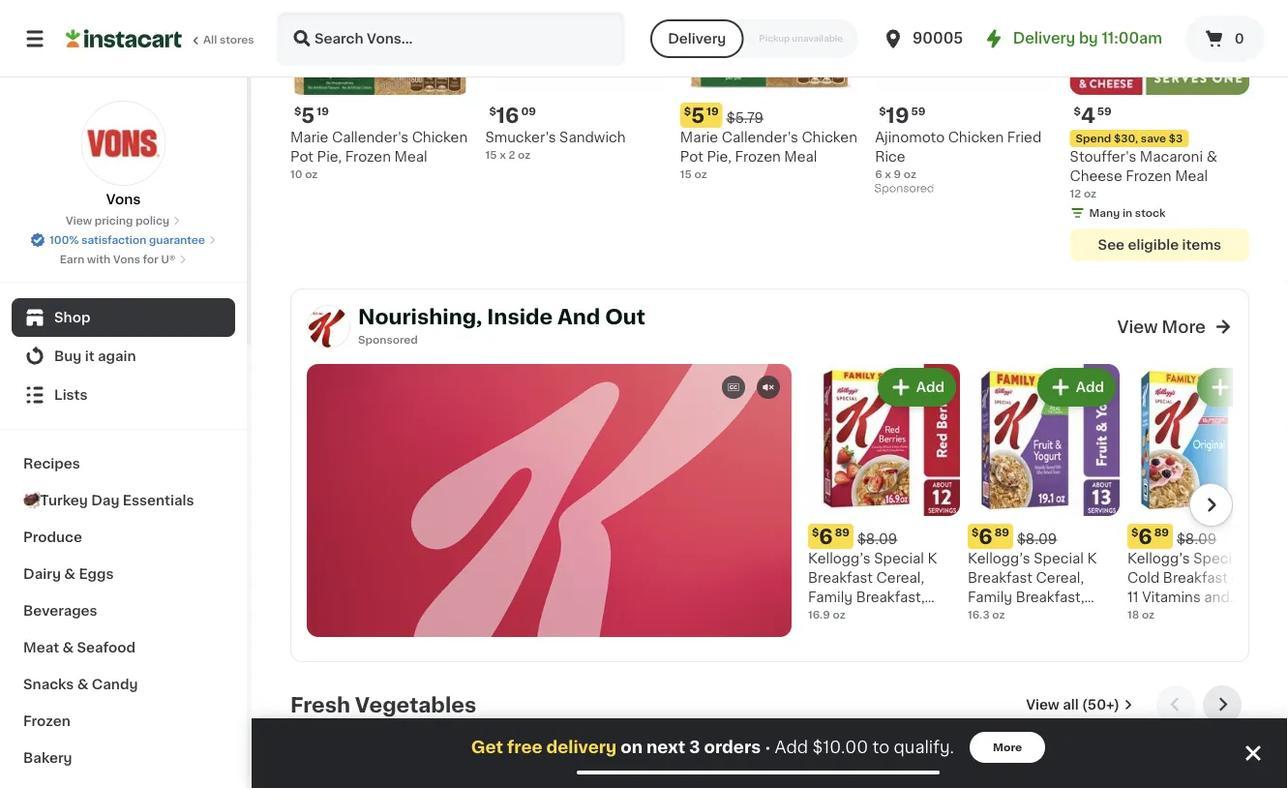 Task type: vqa. For each thing, say whether or not it's contained in the screenshot.
Vitamins
yes



Task type: describe. For each thing, give the bounding box(es) containing it.
nourishing,
[[358, 307, 483, 328]]

fried
[[1008, 131, 1042, 145]]

sponsored badge image
[[875, 184, 934, 195]]

view for view pricing policy
[[66, 215, 92, 226]]

frozen inside marie callender's chicken pot pie, frozen meal 15 oz
[[735, 150, 781, 164]]

breakfast for fiber
[[968, 572, 1033, 585]]

$8.09 for and
[[1177, 533, 1217, 546]]

shop link
[[12, 298, 235, 337]]

beverages
[[23, 604, 97, 618]]

16.3
[[968, 610, 990, 620]]

2 5 from the left
[[691, 105, 705, 126]]

sandwich
[[560, 131, 626, 145]]

k for kellogg's special k breakfast cereal, family breakfast, made with real strawberries, red berries
[[928, 552, 938, 566]]

cold
[[1128, 572, 1160, 585]]

callender's for marie callender's chicken pot pie, frozen meal 10 oz
[[332, 131, 409, 145]]

guarantee
[[149, 235, 205, 245]]

pot for marie callender's chicken pot pie, frozen meal 15 oz
[[680, 150, 704, 164]]

$6.89 original price: $8.09 element for cereal,
[[968, 524, 1120, 549]]

earn with vons for u®
[[60, 254, 176, 265]]

many in stock
[[1090, 208, 1166, 219]]

$6.89 original price: $8.09 element for and
[[1128, 524, 1280, 549]]

cereal, inside "kellogg's special k breakfast cereal, family breakfast, made with real strawberries, red berries"
[[877, 572, 925, 585]]

oz right 16.9
[[833, 610, 846, 620]]

marie callender's chicken pot pie, frozen meal 10 oz
[[290, 131, 468, 180]]

nourishing, inside and out spo nsored
[[358, 307, 646, 346]]

vitamins
[[1143, 591, 1201, 604]]

oz inside marie callender's chicken pot pie, frozen meal 15 oz
[[695, 169, 707, 180]]

fiber
[[968, 610, 1003, 624]]

lists
[[54, 388, 88, 402]]

marie for marie callender's chicken pot pie, frozen meal 10 oz
[[290, 131, 329, 145]]

buy
[[54, 350, 82, 363]]

kellogg's for kellogg's special k cold breakfast cereal, 11 vitamins and minerals, 13g protein, original
[[1128, 552, 1191, 566]]

callender's for marie callender's chicken pot pie, frozen meal 15 oz
[[722, 131, 799, 145]]

$ inside $ 19 59
[[879, 106, 886, 117]]

strawberries,
[[808, 630, 898, 643]]

more button
[[970, 732, 1046, 763]]

$ 6 89 for kellogg's special k breakfast cereal, family breakfast, made with real strawberries, red berries
[[812, 527, 850, 547]]

again
[[98, 350, 136, 363]]

stores
[[220, 34, 254, 45]]

59 for 19
[[912, 106, 926, 117]]

pricing
[[95, 215, 133, 226]]

stouffer's macaroni & cheese frozen meal 12 oz
[[1070, 150, 1218, 199]]

view all (50+) button
[[1019, 686, 1141, 724]]

all
[[203, 34, 217, 45]]

16.9 oz
[[808, 610, 846, 620]]

for
[[143, 254, 158, 265]]

treatment tracker modal dialog
[[252, 718, 1289, 788]]

many
[[1090, 208, 1120, 219]]

buy it again
[[54, 350, 136, 363]]

candy
[[92, 678, 138, 691]]

89 for kellogg's special k cold breakfast cereal, 11 vitamins and minerals, 13g protein, original
[[1155, 527, 1169, 538]]

🦃
[[23, 494, 37, 507]]

$5.79
[[727, 112, 764, 125]]

$5.19 original price: $5.79 element
[[680, 103, 860, 128]]

seafood
[[77, 641, 136, 654]]

all stores
[[203, 34, 254, 45]]

16.9
[[808, 610, 831, 620]]

and inside kellogg's special k breakfast cereal, family breakfast, fiber cereal, fruit and yogurt
[[1092, 610, 1117, 624]]

4
[[1081, 105, 1096, 126]]

breakfast, for fruit
[[1016, 591, 1085, 604]]

0 vertical spatial more
[[1162, 319, 1206, 335]]

kellogg's for kellogg's special k breakfast cereal, family breakfast, fiber cereal, fruit and yogurt
[[968, 552, 1031, 566]]

oz right 16.3
[[993, 610, 1005, 620]]

get free delivery on next 3 orders • add $10.00 to qualify.
[[471, 739, 955, 756]]

kellogg's special k cold breakfast cereal, 11 vitamins and minerals, 13g protein, original
[[1128, 552, 1280, 643]]

frozen inside marie callender's chicken pot pie, frozen meal 10 oz
[[345, 150, 391, 164]]

oz right 18
[[1142, 610, 1155, 620]]

eggs
[[79, 567, 114, 581]]

x inside the smucker's sandwich 15 x 2 oz
[[500, 150, 506, 161]]

breakfast, for real
[[856, 591, 925, 604]]

snacks & candy
[[23, 678, 138, 691]]

89 for kellogg's special k breakfast cereal, family breakfast, fiber cereal, fruit and yogurt
[[995, 527, 1010, 538]]

Search field
[[279, 14, 624, 64]]

spend
[[1076, 133, 1112, 144]]

view pricing policy
[[66, 215, 170, 226]]

& inside stouffer's macaroni & cheese frozen meal 12 oz
[[1207, 150, 1218, 164]]

$10.00
[[813, 739, 869, 756]]

orders
[[704, 739, 761, 756]]

vons logo image
[[81, 101, 166, 186]]

with inside "kellogg's special k breakfast cereal, family breakfast, made with real strawberries, red berries"
[[850, 610, 879, 624]]

6 inside the ajinomoto chicken fried rice 6 x 9 oz
[[875, 169, 883, 180]]

$ 6 89 for kellogg's special k breakfast cereal, family breakfast, fiber cereal, fruit and yogurt
[[972, 527, 1010, 547]]

snacks
[[23, 678, 74, 691]]

& for seafood
[[62, 641, 74, 654]]

3
[[690, 739, 700, 756]]

$ inside $ 4 59
[[1074, 106, 1081, 117]]

🦃 turkey day essentials link
[[12, 482, 235, 519]]

cereal, up fruit on the right bottom of page
[[1037, 572, 1084, 585]]

frozen link
[[12, 703, 235, 740]]

16
[[496, 105, 519, 126]]

13g
[[1192, 610, 1216, 624]]

100% satisfaction guarantee button
[[30, 228, 217, 248]]

1 horizontal spatial 19
[[707, 106, 719, 117]]

item carousel region containing 6
[[792, 364, 1280, 663]]

oz inside stouffer's macaroni & cheese frozen meal 12 oz
[[1084, 189, 1097, 199]]

item carousel region containing fresh vegetables
[[290, 686, 1250, 788]]

$30,
[[1114, 133, 1139, 144]]

red
[[901, 630, 929, 643]]

meal for marie callender's chicken pot pie, frozen meal 15 oz
[[785, 150, 818, 164]]

0
[[1235, 32, 1245, 46]]

save
[[1141, 133, 1167, 144]]

9
[[894, 169, 902, 180]]

vegetables
[[355, 695, 476, 715]]

$ 6 89 for kellogg's special k cold breakfast cereal, 11 vitamins and minerals, 13g protein, original
[[1132, 527, 1169, 547]]

k for kellogg's special k cold breakfast cereal, 11 vitamins and minerals, 13g protein, original
[[1247, 552, 1257, 566]]

produce link
[[12, 519, 235, 556]]

view for view more
[[1118, 319, 1158, 335]]

$ 5 19 inside $5.19 original price: $5.79 element
[[684, 105, 719, 126]]

marie callender's chicken pot pie, frozen meal 15 oz
[[680, 131, 858, 180]]

family for fiber
[[968, 591, 1013, 604]]

qualify.
[[894, 739, 955, 756]]

ajinomoto
[[875, 131, 945, 145]]

turkey
[[40, 494, 88, 507]]

lists link
[[12, 376, 235, 414]]

meat & seafood
[[23, 641, 136, 654]]

eligible
[[1128, 238, 1179, 252]]

ajinomoto chicken fried rice 6 x 9 oz
[[875, 131, 1042, 180]]

cheese
[[1070, 170, 1123, 183]]

10
[[290, 169, 303, 180]]

15 inside marie callender's chicken pot pie, frozen meal 15 oz
[[680, 169, 692, 180]]

fresh
[[290, 695, 350, 715]]

kellogg's special k breakfast cereal, family breakfast, made with real strawberries, red berries
[[808, 552, 938, 663]]

89 for kellogg's special k breakfast cereal, family breakfast, made with real strawberries, red berries
[[835, 527, 850, 538]]

59 for 4
[[1098, 106, 1112, 117]]

chicken for marie callender's chicken pot pie, frozen meal 15 oz
[[802, 131, 858, 145]]

0 button
[[1186, 15, 1265, 62]]

6 for kellogg's special k breakfast cereal, family breakfast, fiber cereal, fruit and yogurt
[[979, 527, 993, 547]]

chicken for marie callender's chicken pot pie, frozen meal 10 oz
[[412, 131, 468, 145]]

$8.09 for with
[[858, 533, 898, 546]]

get
[[471, 739, 503, 756]]

macaroni
[[1140, 150, 1204, 164]]

18 oz
[[1128, 610, 1155, 620]]

all stores link
[[66, 12, 256, 66]]

k for kellogg's special k breakfast cereal, family breakfast, fiber cereal, fruit and yogurt
[[1088, 552, 1097, 566]]

view for view all (50+)
[[1026, 698, 1060, 712]]

buy it again link
[[12, 337, 235, 376]]

fruit
[[1057, 610, 1088, 624]]

breakfast inside kellogg's special k cold breakfast cereal, 11 vitamins and minerals, 13g protein, original
[[1164, 572, 1228, 585]]

smucker's
[[485, 131, 556, 145]]

$ 16 09
[[489, 105, 536, 126]]



Task type: locate. For each thing, give the bounding box(es) containing it.
2 89 from the left
[[995, 527, 1010, 538]]

$ left the 09
[[489, 106, 496, 117]]

0 horizontal spatial pot
[[290, 150, 314, 164]]

$6.89 original price: $8.09 element up kellogg's special k breakfast cereal, family breakfast, fiber cereal, fruit and yogurt
[[968, 524, 1120, 549]]

$6.89 original price: $8.09 element up kellogg's special k cold breakfast cereal, 11 vitamins and minerals, 13g protein, original
[[1128, 524, 1280, 549]]

breakfast, up real
[[856, 591, 925, 604]]

09
[[521, 106, 536, 117]]

1 horizontal spatial $ 5 19
[[684, 105, 719, 126]]

pot for marie callender's chicken pot pie, frozen meal 10 oz
[[290, 150, 314, 164]]

3 special from the left
[[1194, 552, 1244, 566]]

0 horizontal spatial and
[[1092, 610, 1117, 624]]

and inside kellogg's special k cold breakfast cereal, 11 vitamins and minerals, 13g protein, original
[[1205, 591, 1230, 604]]

family up 16.9 oz
[[808, 591, 853, 604]]

$ 5 19 left $5.79
[[684, 105, 719, 126]]

callender's inside marie callender's chicken pot pie, frozen meal 10 oz
[[332, 131, 409, 145]]

protein,
[[1219, 610, 1271, 624]]

pot up 10
[[290, 150, 314, 164]]

chicken inside the ajinomoto chicken fried rice 6 x 9 oz
[[949, 131, 1004, 145]]

shop
[[54, 311, 90, 324]]

k inside kellogg's special k cold breakfast cereal, 11 vitamins and minerals, 13g protein, original
[[1247, 552, 1257, 566]]

special up real
[[875, 552, 925, 566]]

2 $ 5 19 from the left
[[684, 105, 719, 126]]

chicken left the smucker's
[[412, 131, 468, 145]]

delivery for delivery by 11:00am
[[1013, 31, 1076, 46]]

5 up 10
[[301, 105, 315, 126]]

marie down $5.19 original price: $5.79 element
[[680, 131, 719, 145]]

2 $8.09 from the left
[[1017, 533, 1058, 546]]

1 vertical spatial vons
[[113, 254, 140, 265]]

1 vertical spatial and
[[1092, 610, 1117, 624]]

2 horizontal spatial $6.89 original price: $8.09 element
[[1128, 524, 1280, 549]]

1 horizontal spatial delivery
[[1013, 31, 1076, 46]]

0 horizontal spatial special
[[875, 552, 925, 566]]

oz right 2
[[518, 150, 531, 161]]

callender's
[[332, 131, 409, 145], [722, 131, 799, 145]]

meal inside stouffer's macaroni & cheese frozen meal 12 oz
[[1176, 170, 1209, 183]]

& for candy
[[77, 678, 88, 691]]

kellogg's inside kellogg's special k breakfast cereal, family breakfast, fiber cereal, fruit and yogurt
[[968, 552, 1031, 566]]

breakfast inside kellogg's special k breakfast cereal, family breakfast, fiber cereal, fruit and yogurt
[[968, 572, 1033, 585]]

rice
[[875, 150, 906, 164]]

marie inside marie callender's chicken pot pie, frozen meal 15 oz
[[680, 131, 719, 145]]

$ 6 89 up 16.9 oz
[[812, 527, 850, 547]]

2 59 from the left
[[1098, 106, 1112, 117]]

19
[[886, 105, 910, 126], [317, 106, 329, 117], [707, 106, 719, 117]]

1 $6.89 original price: $8.09 element from the left
[[808, 524, 960, 549]]

0 vertical spatial with
[[87, 254, 111, 265]]

more down items
[[1162, 319, 1206, 335]]

meal
[[395, 150, 428, 164], [785, 150, 818, 164], [1176, 170, 1209, 183]]

1 pot from the left
[[290, 150, 314, 164]]

view inside view pricing policy link
[[66, 215, 92, 226]]

meal for marie callender's chicken pot pie, frozen meal 10 oz
[[395, 150, 428, 164]]

oz inside marie callender's chicken pot pie, frozen meal 10 oz
[[305, 169, 318, 180]]

$ 6 89
[[812, 527, 850, 547], [972, 527, 1010, 547], [1132, 527, 1169, 547]]

delivery by 11:00am link
[[983, 27, 1163, 50]]

2 horizontal spatial k
[[1247, 552, 1257, 566]]

1 callender's from the left
[[332, 131, 409, 145]]

0 horizontal spatial x
[[500, 150, 506, 161]]

0 horizontal spatial marie
[[290, 131, 329, 145]]

59 right 4
[[1098, 106, 1112, 117]]

1 $ 5 19 from the left
[[294, 105, 329, 126]]

2 pot from the left
[[680, 150, 704, 164]]

0 horizontal spatial $ 5 19
[[294, 105, 329, 126]]

pot inside marie callender's chicken pot pie, frozen meal 10 oz
[[290, 150, 314, 164]]

x
[[500, 150, 506, 161], [885, 169, 892, 180]]

15
[[485, 150, 497, 161], [680, 169, 692, 180]]

1 horizontal spatial 5
[[691, 105, 705, 126]]

1 5 from the left
[[301, 105, 315, 126]]

with down satisfaction
[[87, 254, 111, 265]]

0 horizontal spatial $6.89 original price: $8.09 element
[[808, 524, 960, 549]]

$
[[294, 106, 301, 117], [489, 106, 496, 117], [684, 106, 691, 117], [879, 106, 886, 117], [1074, 106, 1081, 117], [812, 527, 819, 538], [972, 527, 979, 538], [1132, 527, 1139, 538]]

product group containing 4
[[1070, 0, 1250, 262]]

0 horizontal spatial pie,
[[317, 150, 342, 164]]

& inside snacks & candy link
[[77, 678, 88, 691]]

1 horizontal spatial and
[[1205, 591, 1230, 604]]

2 horizontal spatial $8.09
[[1177, 533, 1217, 546]]

$ up 10
[[294, 106, 301, 117]]

1 horizontal spatial with
[[850, 610, 879, 624]]

view inside view all (50+) popup button
[[1026, 698, 1060, 712]]

1 horizontal spatial meal
[[785, 150, 818, 164]]

1 horizontal spatial $ 6 89
[[972, 527, 1010, 547]]

0 horizontal spatial k
[[928, 552, 938, 566]]

2 k from the left
[[1088, 552, 1097, 566]]

marie for marie callender's chicken pot pie, frozen meal 15 oz
[[680, 131, 719, 145]]

delivery button
[[651, 19, 744, 58]]

free
[[507, 739, 543, 756]]

1 vertical spatial view
[[1118, 319, 1158, 335]]

0 vertical spatial x
[[500, 150, 506, 161]]

more down view all (50+) popup button
[[993, 742, 1023, 753]]

and
[[558, 307, 601, 328]]

0 horizontal spatial $8.09
[[858, 533, 898, 546]]

1 $8.09 from the left
[[858, 533, 898, 546]]

more
[[1162, 319, 1206, 335], [993, 742, 1023, 753]]

kellogg's inside kellogg's special k cold breakfast cereal, 11 vitamins and minerals, 13g protein, original
[[1128, 552, 1191, 566]]

2
[[509, 150, 515, 161]]

0 horizontal spatial more
[[993, 742, 1023, 753]]

and left 18
[[1092, 610, 1117, 624]]

& inside dairy & eggs link
[[64, 567, 76, 581]]

2 breakfast, from the left
[[1016, 591, 1085, 604]]

frozen
[[345, 150, 391, 164], [735, 150, 781, 164], [1126, 170, 1172, 183], [23, 715, 70, 728]]

frozen inside stouffer's macaroni & cheese frozen meal 12 oz
[[1126, 170, 1172, 183]]

2 breakfast from the left
[[968, 572, 1033, 585]]

1 horizontal spatial pie,
[[707, 150, 732, 164]]

k
[[928, 552, 938, 566], [1088, 552, 1097, 566], [1247, 552, 1257, 566]]

$ up spend
[[1074, 106, 1081, 117]]

pie, for marie callender's chicken pot pie, frozen meal 15 oz
[[707, 150, 732, 164]]

k inside kellogg's special k breakfast cereal, family breakfast, fiber cereal, fruit and yogurt
[[1088, 552, 1097, 566]]

1 marie from the left
[[290, 131, 329, 145]]

kellogg's up cold
[[1128, 552, 1191, 566]]

2 vertical spatial view
[[1026, 698, 1060, 712]]

1 horizontal spatial chicken
[[802, 131, 858, 145]]

breakfast up vitamins
[[1164, 572, 1228, 585]]

1 horizontal spatial 89
[[995, 527, 1010, 538]]

special inside kellogg's special k cold breakfast cereal, 11 vitamins and minerals, 13g protein, original
[[1194, 552, 1244, 566]]

product group containing 19
[[875, 0, 1055, 200]]

1 pie, from the left
[[317, 150, 342, 164]]

& right 'macaroni'
[[1207, 150, 1218, 164]]

breakfast up 16.3 oz
[[968, 572, 1033, 585]]

satisfaction
[[81, 235, 146, 245]]

view left all
[[1026, 698, 1060, 712]]

1 horizontal spatial k
[[1088, 552, 1097, 566]]

cereal, left fruit on the right bottom of page
[[1006, 610, 1054, 624]]

kellogg's
[[808, 552, 871, 566], [968, 552, 1031, 566], [1128, 552, 1191, 566]]

oz right 12
[[1084, 189, 1097, 199]]

$ up 16.9
[[812, 527, 819, 538]]

(50+)
[[1082, 698, 1120, 712]]

18
[[1128, 610, 1140, 620]]

instacart logo image
[[66, 27, 182, 50]]

marie inside marie callender's chicken pot pie, frozen meal 10 oz
[[290, 131, 329, 145]]

0 vertical spatial view
[[66, 215, 92, 226]]

1 vertical spatial 15
[[680, 169, 692, 180]]

recipes link
[[12, 445, 235, 482]]

2 horizontal spatial 89
[[1155, 527, 1169, 538]]

pie, for marie callender's chicken pot pie, frozen meal 10 oz
[[317, 150, 342, 164]]

meal inside marie callender's chicken pot pie, frozen meal 10 oz
[[395, 150, 428, 164]]

delivery inside delivery button
[[668, 32, 726, 46]]

1 special from the left
[[875, 552, 925, 566]]

2 horizontal spatial kellogg's
[[1128, 552, 1191, 566]]

59 inside $ 19 59
[[912, 106, 926, 117]]

&
[[1207, 150, 1218, 164], [64, 567, 76, 581], [62, 641, 74, 654], [77, 678, 88, 691]]

& left eggs
[[64, 567, 76, 581]]

real
[[883, 610, 913, 624]]

2 chicken from the left
[[802, 131, 858, 145]]

1 vertical spatial item carousel region
[[290, 686, 1250, 788]]

0 horizontal spatial family
[[808, 591, 853, 604]]

1 vertical spatial with
[[850, 610, 879, 624]]

2 horizontal spatial meal
[[1176, 170, 1209, 183]]

oz right 10
[[305, 169, 318, 180]]

kellogg's up 16.3 oz
[[968, 552, 1031, 566]]

1 horizontal spatial x
[[885, 169, 892, 180]]

& right meat
[[62, 641, 74, 654]]

& for eggs
[[64, 567, 76, 581]]

product group
[[875, 0, 1055, 200], [1070, 0, 1250, 262], [808, 364, 960, 663], [968, 364, 1120, 643], [1128, 364, 1280, 643], [485, 755, 665, 788], [680, 755, 860, 788], [875, 755, 1055, 788], [1070, 755, 1250, 788]]

& inside meat & seafood link
[[62, 641, 74, 654]]

89 up "kellogg's special k breakfast cereal, family breakfast, made with real strawberries, red berries"
[[835, 527, 850, 538]]

view all (50+)
[[1026, 698, 1120, 712]]

1 kellogg's from the left
[[808, 552, 871, 566]]

12
[[1070, 189, 1082, 199]]

pie, inside marie callender's chicken pot pie, frozen meal 10 oz
[[317, 150, 342, 164]]

day
[[91, 494, 119, 507]]

meat
[[23, 641, 59, 654]]

vons
[[106, 193, 141, 206], [113, 254, 140, 265]]

view more
[[1118, 319, 1206, 335]]

breakfast, inside kellogg's special k breakfast cereal, family breakfast, fiber cereal, fruit and yogurt
[[1016, 591, 1085, 604]]

1 horizontal spatial callender's
[[722, 131, 799, 145]]

5 left $5.79
[[691, 105, 705, 126]]

special inside kellogg's special k breakfast cereal, family breakfast, fiber cereal, fruit and yogurt
[[1034, 552, 1084, 566]]

delivery inside delivery by 11:00am 'link'
[[1013, 31, 1076, 46]]

3 $ 6 89 from the left
[[1132, 527, 1169, 547]]

special for cereal,
[[1034, 552, 1084, 566]]

2 kellogg's from the left
[[968, 552, 1031, 566]]

2 horizontal spatial chicken
[[949, 131, 1004, 145]]

$ inside the $ 16 09
[[489, 106, 496, 117]]

1 horizontal spatial $8.09
[[1017, 533, 1058, 546]]

family inside "kellogg's special k breakfast cereal, family breakfast, made with real strawberries, red berries"
[[808, 591, 853, 604]]

kellogg's special k breakfast cereal, family breakfast, fiber cereal, fruit and yogurt
[[968, 552, 1117, 643]]

6
[[875, 169, 883, 180], [819, 527, 833, 547], [979, 527, 993, 547], [1139, 527, 1153, 547]]

breakfast for made
[[808, 572, 873, 585]]

1 horizontal spatial view
[[1026, 698, 1060, 712]]

family up 16.3 oz
[[968, 591, 1013, 604]]

2 callender's from the left
[[722, 131, 799, 145]]

meal inside marie callender's chicken pot pie, frozen meal 15 oz
[[785, 150, 818, 164]]

stouffer's
[[1070, 150, 1137, 164]]

cereal, inside kellogg's special k cold breakfast cereal, 11 vitamins and minerals, 13g protein, original
[[1232, 572, 1280, 585]]

1 vertical spatial x
[[885, 169, 892, 180]]

x left 2
[[500, 150, 506, 161]]

earn with vons for u® link
[[60, 252, 187, 267]]

19 up ajinomoto
[[886, 105, 910, 126]]

6 for kellogg's special k cold breakfast cereal, 11 vitamins and minerals, 13g protein, original
[[1139, 527, 1153, 547]]

3 kellogg's from the left
[[1128, 552, 1191, 566]]

0 horizontal spatial chicken
[[412, 131, 468, 145]]

0 horizontal spatial delivery
[[668, 32, 726, 46]]

view
[[66, 215, 92, 226], [1118, 319, 1158, 335], [1026, 698, 1060, 712]]

on
[[621, 739, 643, 756]]

$6.89 original price: $8.09 element for with
[[808, 524, 960, 549]]

pie,
[[317, 150, 342, 164], [707, 150, 732, 164]]

2 horizontal spatial 19
[[886, 105, 910, 126]]

$ left $5.79
[[684, 106, 691, 117]]

1 horizontal spatial 59
[[1098, 106, 1112, 117]]

0 horizontal spatial $ 6 89
[[812, 527, 850, 547]]

delivery
[[547, 739, 617, 756]]

6 up 16.3 oz
[[979, 527, 993, 547]]

x left 9
[[885, 169, 892, 180]]

1 horizontal spatial kellogg's
[[968, 552, 1031, 566]]

view down 'eligible'
[[1118, 319, 1158, 335]]

6 for kellogg's special k breakfast cereal, family breakfast, made with real strawberries, red berries
[[819, 527, 833, 547]]

k inside "kellogg's special k breakfast cereal, family breakfast, made with real strawberries, red berries"
[[928, 552, 938, 566]]

bakery
[[23, 751, 72, 765]]

see eligible items button
[[1070, 229, 1250, 262]]

1 family from the left
[[808, 591, 853, 604]]

cereal, up real
[[877, 572, 925, 585]]

vons down 100% satisfaction guarantee
[[113, 254, 140, 265]]

pot down $5.19 original price: $5.79 element
[[680, 150, 704, 164]]

and
[[1205, 591, 1230, 604], [1092, 610, 1117, 624]]

$6.89 original price: $8.09 element
[[808, 524, 960, 549], [968, 524, 1120, 549], [1128, 524, 1280, 549]]

marie
[[290, 131, 329, 145], [680, 131, 719, 145]]

3 $6.89 original price: $8.09 element from the left
[[1128, 524, 1280, 549]]

spend $30, save $3
[[1076, 133, 1183, 144]]

90005 button
[[882, 12, 998, 66]]

1 breakfast from the left
[[808, 572, 873, 585]]

smucker's sandwich 15 x 2 oz
[[485, 131, 626, 161]]

with up strawberries,
[[850, 610, 879, 624]]

service type group
[[651, 19, 859, 58]]

callender's inside marie callender's chicken pot pie, frozen meal 15 oz
[[722, 131, 799, 145]]

0 horizontal spatial view
[[66, 215, 92, 226]]

family inside kellogg's special k breakfast cereal, family breakfast, fiber cereal, fruit and yogurt
[[968, 591, 1013, 604]]

1 horizontal spatial more
[[1162, 319, 1206, 335]]

2 pie, from the left
[[707, 150, 732, 164]]

$8.09 up kellogg's special k breakfast cereal, family breakfast, fiber cereal, fruit and yogurt
[[1017, 533, 1058, 546]]

special for with
[[875, 552, 925, 566]]

1 59 from the left
[[912, 106, 926, 117]]

0 horizontal spatial 19
[[317, 106, 329, 117]]

0 horizontal spatial callender's
[[332, 131, 409, 145]]

11
[[1128, 591, 1139, 604]]

2 $6.89 original price: $8.09 element from the left
[[968, 524, 1120, 549]]

2 horizontal spatial $ 6 89
[[1132, 527, 1169, 547]]

0 vertical spatial and
[[1205, 591, 1230, 604]]

essentials
[[123, 494, 194, 507]]

item carousel region
[[792, 364, 1280, 663], [290, 686, 1250, 788]]

1 horizontal spatial $6.89 original price: $8.09 element
[[968, 524, 1120, 549]]

0 vertical spatial vons
[[106, 193, 141, 206]]

1 horizontal spatial breakfast
[[968, 572, 1033, 585]]

stock
[[1136, 208, 1166, 219]]

$8.09 up kellogg's special k cold breakfast cereal, 11 vitamins and minerals, 13g protein, original
[[1177, 533, 1217, 546]]

3 k from the left
[[1247, 552, 1257, 566]]

see
[[1098, 238, 1125, 252]]

0 horizontal spatial meal
[[395, 150, 428, 164]]

$ 5 19 up 10
[[294, 105, 329, 126]]

2 family from the left
[[968, 591, 1013, 604]]

chicken inside marie callender's chicken pot pie, frozen meal 10 oz
[[412, 131, 468, 145]]

3 breakfast from the left
[[1164, 572, 1228, 585]]

view up 100%
[[66, 215, 92, 226]]

$ up 16.3
[[972, 527, 979, 538]]

1 breakfast, from the left
[[856, 591, 925, 604]]

1 horizontal spatial 15
[[680, 169, 692, 180]]

view pricing policy link
[[66, 213, 181, 228]]

$ 19 59
[[879, 105, 926, 126]]

kellogg's inside "kellogg's special k breakfast cereal, family breakfast, made with real strawberries, red berries"
[[808, 552, 871, 566]]

3 $8.09 from the left
[[1177, 533, 1217, 546]]

0 horizontal spatial kellogg's
[[808, 552, 871, 566]]

special
[[875, 552, 925, 566], [1034, 552, 1084, 566], [1194, 552, 1244, 566]]

$ up ajinomoto
[[879, 106, 886, 117]]

breakfast inside "kellogg's special k breakfast cereal, family breakfast, made with real strawberries, red berries"
[[808, 572, 873, 585]]

all
[[1063, 698, 1079, 712]]

89 up cold
[[1155, 527, 1169, 538]]

chicken left fried
[[949, 131, 1004, 145]]

to
[[873, 739, 890, 756]]

1 $ 6 89 from the left
[[812, 527, 850, 547]]

special up "13g"
[[1194, 552, 1244, 566]]

6 left 9
[[875, 169, 883, 180]]

dairy
[[23, 567, 61, 581]]

out
[[605, 307, 646, 328]]

1 vertical spatial more
[[993, 742, 1023, 753]]

2 horizontal spatial special
[[1194, 552, 1244, 566]]

0 vertical spatial 15
[[485, 150, 497, 161]]

special up fruit on the right bottom of page
[[1034, 552, 1084, 566]]

policy
[[136, 215, 170, 226]]

1 horizontal spatial breakfast,
[[1016, 591, 1085, 604]]

pie, inside marie callender's chicken pot pie, frozen meal 15 oz
[[707, 150, 732, 164]]

6 up 16.9 oz
[[819, 527, 833, 547]]

beverages link
[[12, 593, 235, 629]]

breakfast,
[[856, 591, 925, 604], [1016, 591, 1085, 604]]

59 up ajinomoto
[[912, 106, 926, 117]]

89 up kellogg's special k breakfast cereal, family breakfast, fiber cereal, fruit and yogurt
[[995, 527, 1010, 538]]

0 horizontal spatial 15
[[485, 150, 497, 161]]

earn
[[60, 254, 84, 265]]

meat & seafood link
[[12, 629, 235, 666]]

19 up marie callender's chicken pot pie, frozen meal 10 oz
[[317, 106, 329, 117]]

kellogg's for kellogg's special k breakfast cereal, family breakfast, made with real strawberries, red berries
[[808, 552, 871, 566]]

3 89 from the left
[[1155, 527, 1169, 538]]

vons up view pricing policy link
[[106, 193, 141, 206]]

berries
[[808, 649, 857, 663]]

0 horizontal spatial with
[[87, 254, 111, 265]]

59 inside $ 4 59
[[1098, 106, 1112, 117]]

and up "13g"
[[1205, 591, 1230, 604]]

$6.89 original price: $8.09 element up "kellogg's special k breakfast cereal, family breakfast, made with real strawberries, red berries"
[[808, 524, 960, 549]]

0 vertical spatial item carousel region
[[792, 364, 1280, 663]]

cereal, up "protein,"
[[1232, 572, 1280, 585]]

oz down $5.19 original price: $5.79 element
[[695, 169, 707, 180]]

more inside button
[[993, 742, 1023, 753]]

$ up cold
[[1132, 527, 1139, 538]]

oz inside the smucker's sandwich 15 x 2 oz
[[518, 150, 531, 161]]

oz right 9
[[904, 169, 917, 180]]

chicken inside marie callender's chicken pot pie, frozen meal 15 oz
[[802, 131, 858, 145]]

6 up cold
[[1139, 527, 1153, 547]]

$8.09 for cereal,
[[1017, 533, 1058, 546]]

fresh vegetables
[[290, 695, 476, 715]]

2 horizontal spatial breakfast
[[1164, 572, 1228, 585]]

delivery for delivery
[[668, 32, 726, 46]]

& left candy
[[77, 678, 88, 691]]

None search field
[[277, 12, 626, 66]]

19 left $5.79
[[707, 106, 719, 117]]

family for made
[[808, 591, 853, 604]]

pot inside marie callender's chicken pot pie, frozen meal 15 oz
[[680, 150, 704, 164]]

x inside the ajinomoto chicken fried rice 6 x 9 oz
[[885, 169, 892, 180]]

2 horizontal spatial view
[[1118, 319, 1158, 335]]

$ 6 89 up cold
[[1132, 527, 1169, 547]]

$ 6 89 up 16.3 oz
[[972, 527, 1010, 547]]

1 k from the left
[[928, 552, 938, 566]]

0 horizontal spatial 89
[[835, 527, 850, 538]]

11:00am
[[1102, 31, 1163, 46]]

1 horizontal spatial pot
[[680, 150, 704, 164]]

nsored
[[380, 335, 418, 346]]

breakfast, up fruit on the right bottom of page
[[1016, 591, 1085, 604]]

$8.09 up "kellogg's special k breakfast cereal, family breakfast, made with real strawberries, red berries"
[[858, 533, 898, 546]]

0 horizontal spatial breakfast,
[[856, 591, 925, 604]]

marie up 10
[[290, 131, 329, 145]]

chicken down $5.19 original price: $5.79 element
[[802, 131, 858, 145]]

special k logo image
[[307, 305, 350, 349]]

special for and
[[1194, 552, 1244, 566]]

add inside treatment tracker modal dialog
[[775, 739, 809, 756]]

special inside "kellogg's special k breakfast cereal, family breakfast, made with real strawberries, red berries"
[[875, 552, 925, 566]]

0 horizontal spatial 5
[[301, 105, 315, 126]]

0 horizontal spatial breakfast
[[808, 572, 873, 585]]

3 chicken from the left
[[949, 131, 1004, 145]]

breakfast, inside "kellogg's special k breakfast cereal, family breakfast, made with real strawberries, red berries"
[[856, 591, 925, 604]]

0 horizontal spatial 59
[[912, 106, 926, 117]]

spo
[[358, 335, 380, 346]]

1 89 from the left
[[835, 527, 850, 538]]

1 horizontal spatial marie
[[680, 131, 719, 145]]

15 inside the smucker's sandwich 15 x 2 oz
[[485, 150, 497, 161]]

1 horizontal spatial family
[[968, 591, 1013, 604]]

kellogg's up 16.9 oz
[[808, 552, 871, 566]]

family
[[808, 591, 853, 604], [968, 591, 1013, 604]]

2 special from the left
[[1034, 552, 1084, 566]]

1 horizontal spatial special
[[1034, 552, 1084, 566]]

2 marie from the left
[[680, 131, 719, 145]]

2 $ 6 89 from the left
[[972, 527, 1010, 547]]

breakfast up 16.9 oz
[[808, 572, 873, 585]]

oz inside the ajinomoto chicken fried rice 6 x 9 oz
[[904, 169, 917, 180]]

1 chicken from the left
[[412, 131, 468, 145]]



